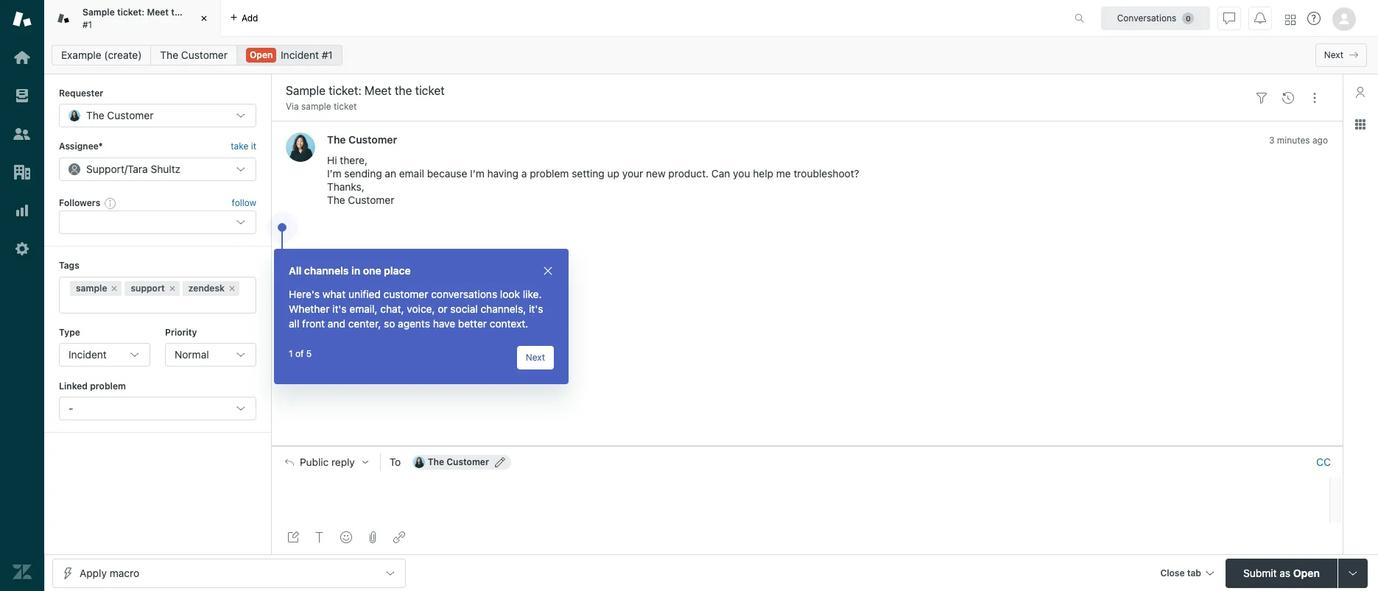 Task type: locate. For each thing, give the bounding box(es) containing it.
the right customer@example.com icon
[[428, 457, 444, 468]]

organizations image
[[13, 163, 32, 182]]

channels
[[304, 264, 349, 277]]

customer down sending on the left of the page
[[348, 194, 394, 207]]

incident button
[[59, 343, 150, 367]]

1 horizontal spatial the customer link
[[327, 134, 397, 146]]

up
[[607, 168, 619, 180]]

2 horizontal spatial the customer
[[428, 457, 489, 468]]

like.
[[523, 288, 542, 301]]

1 horizontal spatial it's
[[529, 303, 543, 315]]

zendesk image
[[13, 563, 32, 582]]

ticket right the sample
[[334, 101, 357, 112]]

3
[[1269, 135, 1275, 146]]

1 horizontal spatial open
[[1293, 567, 1320, 579]]

1 horizontal spatial the customer
[[327, 134, 397, 146]]

the down thanks, on the top
[[327, 194, 345, 207]]

it's up and
[[332, 303, 347, 315]]

email
[[399, 168, 424, 180]]

add link (cmd k) image
[[393, 532, 405, 544]]

0 horizontal spatial the customer link
[[151, 45, 237, 66]]

views image
[[13, 86, 32, 105]]

i'm
[[327, 168, 342, 180], [470, 168, 484, 180]]

the customer up there,
[[327, 134, 397, 146]]

open link
[[236, 45, 342, 66]]

1 vertical spatial next
[[526, 352, 545, 363]]

next inside next button
[[1324, 49, 1344, 60]]

apps image
[[1355, 119, 1366, 130]]

0 vertical spatial open
[[250, 49, 273, 60]]

problem right a at top
[[530, 168, 569, 180]]

next button
[[1315, 43, 1367, 67], [517, 346, 554, 370]]

look
[[500, 288, 520, 301]]

zendesk products image
[[1285, 14, 1296, 25]]

customer down close image at left top
[[181, 49, 228, 61]]

0 horizontal spatial problem
[[90, 381, 126, 392]]

ticket
[[188, 7, 212, 18], [334, 101, 357, 112]]

it
[[251, 141, 256, 152]]

zendesk support image
[[13, 10, 32, 29]]

0 horizontal spatial next button
[[517, 346, 554, 370]]

there,
[[340, 154, 368, 167]]

i'm left having
[[470, 168, 484, 180]]

new
[[646, 168, 666, 180]]

the customer link
[[151, 45, 237, 66], [327, 134, 397, 146]]

chat,
[[380, 303, 404, 315]]

2 i'm from the left
[[470, 168, 484, 180]]

1 horizontal spatial ticket
[[334, 101, 357, 112]]

follow button
[[232, 197, 256, 210]]

customer
[[181, 49, 228, 61], [348, 134, 397, 146], [348, 194, 394, 207], [447, 457, 489, 468]]

the customer right customer@example.com icon
[[428, 457, 489, 468]]

0 horizontal spatial next
[[526, 352, 545, 363]]

next button up customer context icon
[[1315, 43, 1367, 67]]

it's
[[332, 303, 347, 315], [529, 303, 543, 315]]

problem down incident popup button
[[90, 381, 126, 392]]

get started image
[[13, 48, 32, 67]]

1 vertical spatial next button
[[517, 346, 554, 370]]

customers image
[[13, 124, 32, 144]]

3 minutes ago text field
[[1269, 135, 1328, 146]]

linked problem
[[59, 381, 126, 392]]

the customer
[[160, 49, 228, 61], [327, 134, 397, 146], [428, 457, 489, 468]]

1 vertical spatial the customer
[[327, 134, 397, 146]]

0 vertical spatial ticket
[[188, 7, 212, 18]]

0 vertical spatial next button
[[1315, 43, 1367, 67]]

thanks,
[[327, 181, 364, 193]]

1 horizontal spatial next button
[[1315, 43, 1367, 67]]

i'm down hi
[[327, 168, 342, 180]]

setting
[[572, 168, 605, 180]]

it's down like.
[[529, 303, 543, 315]]

tabs tab list
[[44, 0, 1059, 37]]

the down sample ticket: meet the ticket #1
[[160, 49, 178, 61]]

ticket inside sample ticket: meet the ticket #1
[[188, 7, 212, 18]]

0 horizontal spatial ticket
[[188, 7, 212, 18]]

voice,
[[407, 303, 435, 315]]

1 vertical spatial the customer link
[[327, 134, 397, 146]]

next button down context.
[[517, 346, 554, 370]]

sample ticket: meet the ticket #1
[[82, 7, 212, 30]]

to
[[389, 456, 401, 468]]

agents
[[398, 317, 430, 330]]

one
[[363, 264, 381, 277]]

0 horizontal spatial i'm
[[327, 168, 342, 180]]

the customer link up there,
[[327, 134, 397, 146]]

product.
[[668, 168, 709, 180]]

ago
[[1313, 135, 1328, 146]]

channels,
[[481, 303, 526, 315]]

0 horizontal spatial the customer
[[160, 49, 228, 61]]

of
[[295, 348, 304, 359]]

ticket:
[[117, 7, 145, 18]]

main element
[[0, 0, 44, 591]]

1
[[289, 348, 293, 359]]

0 vertical spatial the customer link
[[151, 45, 237, 66]]

email,
[[349, 303, 378, 315]]

ticket right the
[[188, 7, 212, 18]]

1 horizontal spatial i'm
[[470, 168, 484, 180]]

or
[[438, 303, 448, 315]]

problem
[[530, 168, 569, 180], [90, 381, 126, 392]]

normal button
[[165, 343, 256, 367]]

(create)
[[104, 49, 142, 61]]

all
[[289, 317, 299, 330]]

0 vertical spatial next
[[1324, 49, 1344, 60]]

1 horizontal spatial problem
[[530, 168, 569, 180]]

cc
[[1316, 456, 1331, 468]]

0 vertical spatial the customer
[[160, 49, 228, 61]]

customer left edit user image
[[447, 457, 489, 468]]

Subject field
[[283, 82, 1246, 99]]

format text image
[[314, 532, 326, 544]]

the customer down close image at left top
[[160, 49, 228, 61]]

hi there, i'm sending an email because i'm having a problem setting up your new product. can you help me troubleshoot? thanks, the customer
[[327, 154, 859, 207]]

normal
[[175, 348, 209, 361]]

1 vertical spatial open
[[1293, 567, 1320, 579]]

0 horizontal spatial open
[[250, 49, 273, 60]]

the customer link down close image at left top
[[151, 45, 237, 66]]

next
[[1324, 49, 1344, 60], [526, 352, 545, 363]]

front
[[302, 317, 325, 330]]

2 it's from the left
[[529, 303, 543, 315]]

0 horizontal spatial it's
[[332, 303, 347, 315]]

troubleshoot?
[[794, 168, 859, 180]]

0 vertical spatial problem
[[530, 168, 569, 180]]

as
[[1280, 567, 1291, 579]]

3 minutes ago
[[1269, 135, 1328, 146]]

place
[[384, 264, 411, 277]]

the inside 'link'
[[160, 49, 178, 61]]

minutes
[[1277, 135, 1310, 146]]

whether
[[289, 303, 330, 315]]

1 it's from the left
[[332, 303, 347, 315]]

tab
[[44, 0, 221, 37]]

1 vertical spatial problem
[[90, 381, 126, 392]]

1 horizontal spatial next
[[1324, 49, 1344, 60]]

cc button
[[1316, 456, 1331, 469]]

draft mode image
[[287, 532, 299, 544]]

can
[[712, 168, 730, 180]]

open
[[250, 49, 273, 60], [1293, 567, 1320, 579]]



Task type: describe. For each thing, give the bounding box(es) containing it.
take
[[231, 141, 248, 152]]

all
[[289, 264, 302, 277]]

here's what unified customer conversations look like. whether it's email, chat, voice, or social channels, it's all front and center, so agents have better context.
[[289, 288, 543, 330]]

take it button
[[231, 140, 256, 155]]

all channels in one place dialog
[[274, 249, 569, 385]]

open inside the 'secondary' element
[[250, 49, 273, 60]]

linked
[[59, 381, 88, 392]]

example (create) button
[[52, 45, 151, 66]]

customer
[[383, 288, 428, 301]]

next inside 1 of 5 next
[[526, 352, 545, 363]]

get help image
[[1307, 12, 1321, 25]]

better
[[458, 317, 487, 330]]

context.
[[490, 317, 528, 330]]

example
[[61, 49, 101, 61]]

what
[[323, 288, 346, 301]]

add attachment image
[[367, 532, 379, 544]]

the up hi
[[327, 134, 346, 146]]

insert emojis image
[[340, 532, 352, 544]]

problem inside the hi there, i'm sending an email because i'm having a problem setting up your new product. can you help me troubleshoot? thanks, the customer
[[530, 168, 569, 180]]

conversations
[[431, 288, 497, 301]]

assignee*
[[59, 141, 103, 152]]

center,
[[348, 317, 381, 330]]

avatar image
[[286, 133, 315, 162]]

type
[[59, 327, 80, 338]]

the customer inside the 'secondary' element
[[160, 49, 228, 61]]

customer context image
[[1355, 86, 1366, 98]]

help
[[753, 168, 773, 180]]

reporting image
[[13, 201, 32, 220]]

the
[[171, 7, 185, 18]]

submit
[[1243, 567, 1277, 579]]

a
[[521, 168, 527, 180]]

take it
[[231, 141, 256, 152]]

events image
[[1282, 92, 1294, 104]]

secondary element
[[44, 41, 1378, 70]]

customer inside the 'secondary' element
[[181, 49, 228, 61]]

unified
[[348, 288, 381, 301]]

the inside the hi there, i'm sending an email because i'm having a problem setting up your new product. can you help me troubleshoot? thanks, the customer
[[327, 194, 345, 207]]

via
[[286, 101, 299, 112]]

submit as open
[[1243, 567, 1320, 579]]

conversations
[[1117, 12, 1177, 23]]

in
[[351, 264, 360, 277]]

sample
[[82, 7, 115, 18]]

1 of 5 next
[[289, 348, 545, 363]]

tags
[[59, 260, 79, 271]]

incident
[[69, 348, 107, 361]]

via sample ticket
[[286, 101, 357, 112]]

here's
[[289, 288, 320, 301]]

your
[[622, 168, 643, 180]]

hi
[[327, 154, 337, 167]]

and
[[328, 317, 345, 330]]

conversations button
[[1101, 6, 1210, 30]]

example (create)
[[61, 49, 142, 61]]

1 i'm from the left
[[327, 168, 342, 180]]

customer up there,
[[348, 134, 397, 146]]

close image
[[542, 265, 554, 277]]

social
[[450, 303, 478, 315]]

#1
[[82, 19, 92, 30]]

admin image
[[13, 239, 32, 259]]

edit user image
[[495, 457, 505, 468]]

1 vertical spatial ticket
[[334, 101, 357, 112]]

because
[[427, 168, 467, 180]]

5
[[306, 348, 312, 359]]

sending
[[344, 168, 382, 180]]

so
[[384, 317, 395, 330]]

meet
[[147, 7, 169, 18]]

priority
[[165, 327, 197, 338]]

all channels in one place
[[289, 264, 411, 277]]

me
[[776, 168, 791, 180]]

have
[[433, 317, 455, 330]]

you
[[733, 168, 750, 180]]

sample
[[301, 101, 331, 112]]

close image
[[197, 11, 211, 26]]

having
[[487, 168, 519, 180]]

follow
[[232, 197, 256, 208]]

the customer link inside the 'secondary' element
[[151, 45, 237, 66]]

an
[[385, 168, 396, 180]]

tab containing sample ticket: meet the ticket
[[44, 0, 221, 37]]

customer@example.com image
[[413, 457, 425, 468]]

next button inside "all channels in one place" dialog
[[517, 346, 554, 370]]

customer inside the hi there, i'm sending an email because i'm having a problem setting up your new product. can you help me troubleshoot? thanks, the customer
[[348, 194, 394, 207]]

2 vertical spatial the customer
[[428, 457, 489, 468]]



Task type: vqa. For each thing, say whether or not it's contained in the screenshot.
the leftmost The Customer link
yes



